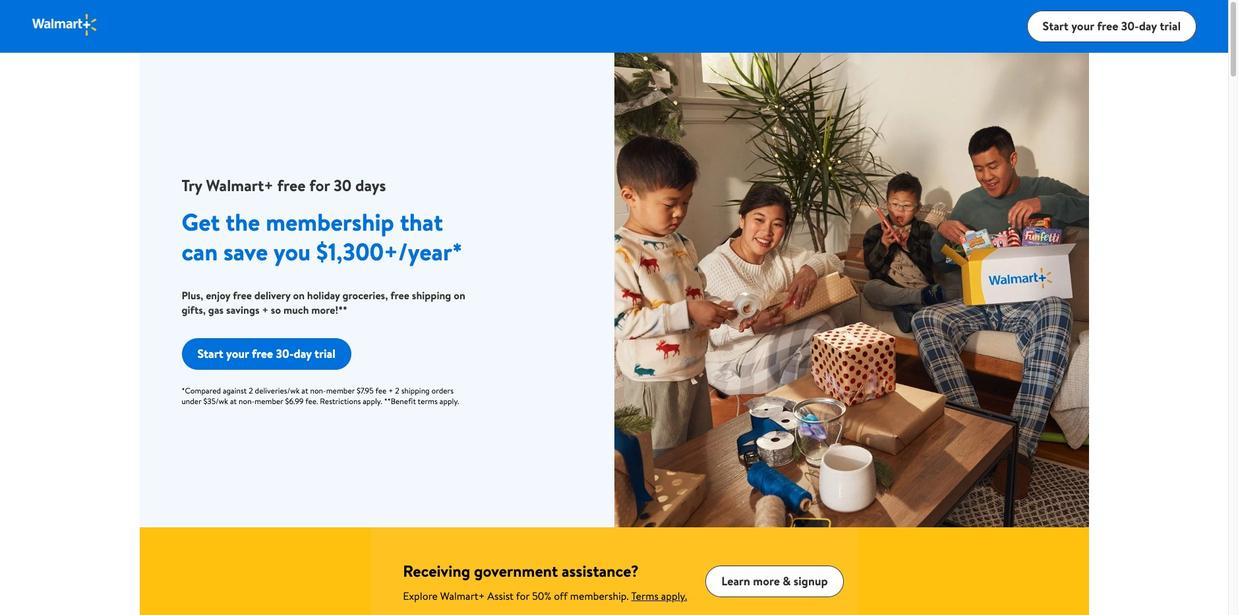 Task type: describe. For each thing, give the bounding box(es) containing it.
the
[[226, 206, 260, 239]]

explore
[[403, 589, 438, 604]]

under
[[182, 396, 202, 407]]

terms
[[632, 589, 659, 604]]

membership
[[266, 206, 394, 239]]

2 2 from the left
[[395, 385, 400, 396]]

*compared against 2 deliveries/wk at non-member $7.95 fee + 2 shipping orders under $35/wk at non-member $6.99 fee. restrictions apply. **benefit terms apply.
[[182, 385, 459, 407]]

days
[[355, 174, 386, 197]]

1 vertical spatial day
[[294, 345, 312, 362]]

trial for the top start your free 30-day trial button
[[1160, 18, 1181, 34]]

1 vertical spatial start your free 30-day trial
[[198, 345, 336, 362]]

$6.99
[[285, 396, 304, 407]]

0 vertical spatial start your free 30-day trial button
[[1027, 11, 1197, 42]]

0 horizontal spatial walmart+ image
[[32, 13, 98, 37]]

get
[[182, 206, 220, 239]]

&
[[783, 573, 791, 589]]

0 horizontal spatial walmart+
[[206, 174, 274, 197]]

**benefit
[[384, 396, 416, 407]]

try walmart+ free for 30 days
[[182, 174, 386, 197]]

save
[[224, 235, 268, 268]]

shipping inside *compared against 2 deliveries/wk at non-member $7.95 fee + 2 shipping orders under $35/wk at non-member $6.99 fee. restrictions apply. **benefit terms apply.
[[401, 385, 430, 396]]

0 horizontal spatial for
[[310, 174, 330, 197]]

trial for bottom start your free 30-day trial button
[[315, 345, 336, 362]]

1 vertical spatial your
[[226, 345, 249, 362]]

1 horizontal spatial your
[[1072, 18, 1095, 34]]

that
[[400, 206, 443, 239]]

shipping inside plus, enjoy free delivery on holiday groceries, free shipping on gifts, gas savings + so much more!**
[[412, 288, 451, 303]]

so
[[271, 303, 281, 317]]

0 horizontal spatial apply.
[[363, 396, 382, 407]]

0 horizontal spatial at
[[230, 396, 237, 407]]

for inside receiving government assistance? explore walmart+ assist for 50% off membership. terms apply.
[[516, 589, 530, 604]]

1 vertical spatial start your free 30-day trial button
[[182, 338, 351, 370]]

signup
[[794, 573, 828, 589]]

delivery
[[254, 288, 291, 303]]

1 horizontal spatial day
[[1140, 18, 1157, 34]]

gifts,
[[182, 303, 206, 317]]

holiday
[[307, 288, 340, 303]]

membership.
[[570, 589, 629, 604]]

2 on from the left
[[454, 288, 465, 303]]

learn
[[722, 573, 751, 589]]

1 on from the left
[[293, 288, 305, 303]]

0 vertical spatial 30-
[[1122, 18, 1140, 34]]

you
[[274, 235, 311, 268]]

get the membership that can save you $1,300+/year*
[[182, 206, 463, 268]]

orders
[[432, 385, 454, 396]]



Task type: vqa. For each thing, say whether or not it's contained in the screenshot.
the can
yes



Task type: locate. For each thing, give the bounding box(es) containing it.
at
[[302, 385, 308, 396], [230, 396, 237, 407]]

non-
[[310, 385, 326, 396], [239, 396, 255, 407]]

$7.95
[[357, 385, 374, 396]]

trial
[[1160, 18, 1181, 34], [315, 345, 336, 362]]

plus,
[[182, 288, 203, 303]]

0 horizontal spatial start your free 30-day trial
[[198, 345, 336, 362]]

0 vertical spatial +
[[262, 303, 268, 317]]

learn more & signup
[[722, 573, 828, 589]]

terms apply. link
[[632, 589, 687, 604]]

at right deliveries/wk
[[302, 385, 308, 396]]

0 vertical spatial walmart+ image
[[32, 13, 98, 37]]

restrictions
[[320, 396, 361, 407]]

1 vertical spatial 30-
[[276, 345, 294, 362]]

0 horizontal spatial 30-
[[276, 345, 294, 362]]

free
[[1098, 18, 1119, 34], [277, 174, 306, 197], [233, 288, 252, 303], [391, 288, 410, 303], [252, 345, 273, 362]]

groceries,
[[343, 288, 388, 303]]

fee
[[376, 385, 387, 396]]

2 right against at the bottom
[[249, 385, 253, 396]]

non- right $6.99
[[310, 385, 326, 396]]

30
[[334, 174, 352, 197]]

0 vertical spatial trial
[[1160, 18, 1181, 34]]

apply.
[[363, 396, 382, 407], [440, 396, 459, 407], [661, 589, 687, 604]]

non- right $35/wk
[[239, 396, 255, 407]]

member
[[326, 385, 355, 396], [255, 396, 283, 407]]

1 vertical spatial for
[[516, 589, 530, 604]]

1 horizontal spatial non-
[[310, 385, 326, 396]]

*compared
[[182, 385, 221, 396]]

fee.
[[305, 396, 318, 407]]

on
[[293, 288, 305, 303], [454, 288, 465, 303]]

plus, enjoy free delivery on holiday groceries, free shipping on gifts, gas savings + so much more!**
[[182, 288, 465, 317]]

0 vertical spatial for
[[310, 174, 330, 197]]

off
[[554, 589, 568, 604]]

terms
[[418, 396, 438, 407]]

walmart+ image
[[32, 13, 98, 37], [614, 53, 1089, 528]]

w+ image
[[140, 528, 370, 615], [858, 528, 1089, 615]]

enjoy
[[206, 288, 230, 303]]

0 horizontal spatial your
[[226, 345, 249, 362]]

+ right fee
[[389, 385, 393, 396]]

0 vertical spatial start
[[1043, 18, 1069, 34]]

1 horizontal spatial +
[[389, 385, 393, 396]]

at right $35/wk
[[230, 396, 237, 407]]

deliveries/wk
[[255, 385, 300, 396]]

against
[[223, 385, 247, 396]]

$35/wk
[[203, 396, 228, 407]]

0 vertical spatial shipping
[[412, 288, 451, 303]]

1 horizontal spatial trial
[[1160, 18, 1181, 34]]

0 horizontal spatial start
[[198, 345, 223, 362]]

apply. inside receiving government assistance? explore walmart+ assist for 50% off membership. terms apply.
[[661, 589, 687, 604]]

shipping left orders
[[401, 385, 430, 396]]

0 horizontal spatial non-
[[239, 396, 255, 407]]

1 horizontal spatial 2
[[395, 385, 400, 396]]

0 horizontal spatial day
[[294, 345, 312, 362]]

much
[[284, 303, 309, 317]]

government
[[474, 560, 558, 582]]

0 horizontal spatial w+ image
[[140, 528, 370, 615]]

shipping
[[412, 288, 451, 303], [401, 385, 430, 396]]

walmart+
[[206, 174, 274, 197], [440, 589, 485, 604]]

1 horizontal spatial walmart+
[[440, 589, 485, 604]]

1 horizontal spatial apply.
[[440, 396, 459, 407]]

1 horizontal spatial walmart+ image
[[614, 53, 1089, 528]]

assist
[[488, 589, 514, 604]]

start your free 30-day trial
[[1043, 18, 1181, 34], [198, 345, 336, 362]]

0 vertical spatial your
[[1072, 18, 1095, 34]]

0 horizontal spatial start your free 30-day trial button
[[182, 338, 351, 370]]

more!**
[[312, 303, 348, 317]]

can
[[182, 235, 218, 268]]

receiving government assistance? explore walmart+ assist for 50% off membership. terms apply.
[[403, 560, 687, 604]]

1 vertical spatial +
[[389, 385, 393, 396]]

1 horizontal spatial start
[[1043, 18, 1069, 34]]

1 vertical spatial walmart+
[[440, 589, 485, 604]]

50%
[[532, 589, 552, 604]]

+ inside *compared against 2 deliveries/wk at non-member $7.95 fee + 2 shipping orders under $35/wk at non-member $6.99 fee. restrictions apply. **benefit terms apply.
[[389, 385, 393, 396]]

1 horizontal spatial at
[[302, 385, 308, 396]]

your
[[1072, 18, 1095, 34], [226, 345, 249, 362]]

0 vertical spatial day
[[1140, 18, 1157, 34]]

assistance?
[[562, 560, 639, 582]]

receiving
[[403, 560, 470, 582]]

gas
[[208, 303, 224, 317]]

day
[[1140, 18, 1157, 34], [294, 345, 312, 362]]

for left 30
[[310, 174, 330, 197]]

1 horizontal spatial w+ image
[[858, 528, 1089, 615]]

walmart+ up the
[[206, 174, 274, 197]]

1 horizontal spatial on
[[454, 288, 465, 303]]

member left $7.95 in the left of the page
[[326, 385, 355, 396]]

1 2 from the left
[[249, 385, 253, 396]]

1 horizontal spatial 30-
[[1122, 18, 1140, 34]]

walmart+ inside receiving government assistance? explore walmart+ assist for 50% off membership. terms apply.
[[440, 589, 485, 604]]

+ inside plus, enjoy free delivery on holiday groceries, free shipping on gifts, gas savings + so much more!**
[[262, 303, 268, 317]]

$1,300+/year*
[[316, 235, 463, 268]]

+
[[262, 303, 268, 317], [389, 385, 393, 396]]

0 horizontal spatial trial
[[315, 345, 336, 362]]

try
[[182, 174, 202, 197]]

2 right fee
[[395, 385, 400, 396]]

1 horizontal spatial start your free 30-day trial button
[[1027, 11, 1197, 42]]

30-
[[1122, 18, 1140, 34], [276, 345, 294, 362]]

1 horizontal spatial member
[[326, 385, 355, 396]]

1 vertical spatial shipping
[[401, 385, 430, 396]]

for left '50%'
[[516, 589, 530, 604]]

0 vertical spatial walmart+
[[206, 174, 274, 197]]

1 vertical spatial walmart+ image
[[614, 53, 1089, 528]]

1 w+ image from the left
[[140, 528, 370, 615]]

start
[[1043, 18, 1069, 34], [198, 345, 223, 362]]

2 horizontal spatial apply.
[[661, 589, 687, 604]]

for
[[310, 174, 330, 197], [516, 589, 530, 604]]

2
[[249, 385, 253, 396], [395, 385, 400, 396]]

1 horizontal spatial start your free 30-day trial
[[1043, 18, 1181, 34]]

walmart+ down receiving
[[440, 589, 485, 604]]

2 w+ image from the left
[[858, 528, 1089, 615]]

0 horizontal spatial on
[[293, 288, 305, 303]]

+ left so
[[262, 303, 268, 317]]

1 vertical spatial start
[[198, 345, 223, 362]]

0 horizontal spatial +
[[262, 303, 268, 317]]

0 horizontal spatial member
[[255, 396, 283, 407]]

member left $6.99
[[255, 396, 283, 407]]

0 horizontal spatial 2
[[249, 385, 253, 396]]

1 vertical spatial trial
[[315, 345, 336, 362]]

learn more & signup button
[[706, 566, 844, 598]]

0 vertical spatial start your free 30-day trial
[[1043, 18, 1181, 34]]

start your free 30-day trial button
[[1027, 11, 1197, 42], [182, 338, 351, 370]]

more
[[753, 573, 780, 589]]

savings
[[226, 303, 260, 317]]

1 horizontal spatial for
[[516, 589, 530, 604]]

shipping down $1,300+/year*
[[412, 288, 451, 303]]



